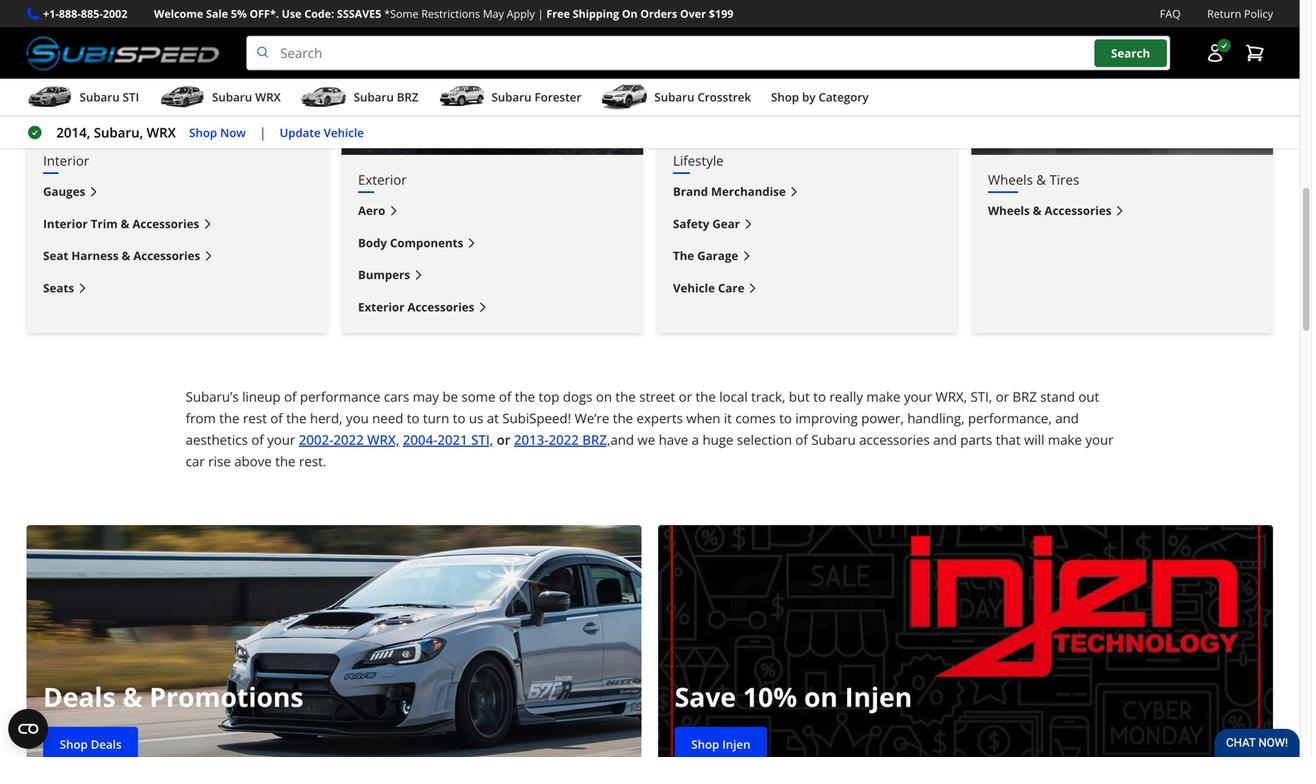 Task type: describe. For each thing, give the bounding box(es) containing it.
shop for shop by category
[[771, 89, 799, 105]]

body components
[[358, 235, 464, 251]]

herd,
[[310, 410, 343, 428]]

track,
[[751, 388, 786, 406]]

may
[[413, 388, 439, 406]]

1 vertical spatial on
[[804, 679, 838, 715]]

subaru crosstrek
[[655, 89, 751, 105]]

faq link
[[1160, 5, 1181, 22]]

merchandise
[[711, 184, 786, 200]]

shop for shop deals
[[60, 737, 88, 753]]

components
[[390, 235, 464, 251]]

of right rest
[[270, 410, 283, 428]]

the left top
[[515, 388, 535, 406]]

top
[[539, 388, 560, 406]]

your inside the and we have a huge selection of subaru accessories and parts that will make your car rise above the rest.
[[1086, 431, 1114, 449]]

2002-2022 wrx, 2004-2021 sti, or 2013-2022 brz,
[[299, 431, 611, 449]]

on inside subaru's lineup of performance cars may be some of the top dogs on the street or the local track, but to really make your wrx, sti, or brz stand out from the rest of the herd, you need to turn to us at subispeed! we're the experts when it comes to improving power, handling, performance, and aesthetics of your
[[596, 388, 612, 406]]

vehicle care link
[[673, 279, 942, 298]]

aero link
[[358, 202, 627, 220]]

wheels for wheels & accessories
[[988, 203, 1030, 219]]

have
[[659, 431, 688, 449]]

$199
[[709, 6, 734, 21]]

aero
[[358, 203, 386, 219]]

subaru for subaru forester
[[492, 89, 532, 105]]

may
[[483, 6, 504, 21]]

comes
[[736, 410, 776, 428]]

subaru inside the and we have a huge selection of subaru accessories and parts that will make your car rise above the rest.
[[812, 431, 856, 449]]

update vehicle
[[280, 125, 364, 140]]

performance
[[300, 388, 381, 406]]

subaru,
[[94, 124, 143, 141]]

interior image
[[27, 7, 328, 136]]

subaru for subaru wrx
[[212, 89, 252, 105]]

of right lineup
[[284, 388, 297, 406]]

2002-2022 wrx, link
[[299, 431, 399, 449]]

1 vertical spatial wrx
[[147, 124, 176, 141]]

safety
[[673, 216, 710, 232]]

return
[[1208, 6, 1242, 21]]

performance,
[[968, 410, 1052, 428]]

orders
[[641, 6, 678, 21]]

& right 'trim'
[[121, 216, 129, 232]]

brand merchandise
[[673, 184, 786, 200]]

brand
[[673, 184, 708, 200]]

2014, subaru, wrx
[[56, 124, 176, 141]]

interior for interior
[[43, 152, 89, 170]]

sti, inside subaru's lineup of performance cars may be some of the top dogs on the street or the local track, but to really make your wrx, sti, or brz stand out from the rest of the herd, you need to turn to us at subispeed! we're the experts when it comes to improving power, handling, performance, and aesthetics of your
[[971, 388, 993, 406]]

seat
[[43, 248, 68, 264]]

accessories inside "link"
[[1045, 203, 1112, 219]]

2004-
[[403, 431, 438, 449]]

rise
[[208, 453, 231, 471]]

rest
[[243, 410, 267, 428]]

subaru's lineup of performance cars may be some of the top dogs on the street or the local track, but to really make your wrx, sti, or brz stand out from the rest of the herd, you need to turn to us at subispeed! we're the experts when it comes to improving power, handling, performance, and aesthetics of your
[[186, 388, 1100, 449]]

we're
[[575, 410, 610, 428]]

& right harness
[[122, 248, 130, 264]]

0 vertical spatial injen
[[845, 679, 913, 715]]

at
[[487, 410, 499, 428]]

deals & promotions
[[43, 679, 304, 715]]

seats
[[43, 280, 74, 296]]

brz,
[[583, 431, 611, 449]]

2002-
[[299, 431, 334, 449]]

subaru for subaru sti
[[80, 89, 120, 105]]

exterior for exterior
[[358, 171, 407, 189]]

shop injen link
[[675, 727, 767, 758]]

vehicle inside update vehicle button
[[324, 125, 364, 140]]

category
[[819, 89, 869, 105]]

subaru for subaru crosstrek
[[655, 89, 695, 105]]

accessories
[[859, 431, 930, 449]]

a subaru brz thumbnail image image
[[301, 85, 347, 110]]

shop for shop now
[[189, 125, 217, 140]]

bumpers link
[[358, 266, 627, 285]]

wheels & accessories image
[[972, 7, 1274, 155]]

0 horizontal spatial your
[[267, 431, 295, 449]]

1 vertical spatial injen
[[723, 737, 751, 753]]

free
[[547, 6, 570, 21]]

handling,
[[908, 410, 965, 428]]

aesthetics
[[186, 431, 248, 449]]

make inside the and we have a huge selection of subaru accessories and parts that will make your car rise above the rest.
[[1048, 431, 1082, 449]]

subaru forester
[[492, 89, 582, 105]]

street
[[639, 388, 676, 406]]

search
[[1111, 45, 1151, 61]]

turn
[[423, 410, 449, 428]]

0 vertical spatial deals
[[43, 679, 116, 715]]

some
[[462, 388, 496, 406]]

subaru brz button
[[301, 82, 419, 115]]

10%
[[743, 679, 797, 715]]

you
[[346, 410, 369, 428]]

dogs
[[563, 388, 593, 406]]

body
[[358, 235, 387, 251]]

exterior accessories link
[[358, 298, 627, 317]]

crosstrek
[[698, 89, 751, 105]]

trim
[[91, 216, 118, 232]]

bumpers
[[358, 267, 410, 283]]

wrx inside subaru wrx dropdown button
[[255, 89, 281, 105]]

1 horizontal spatial your
[[904, 388, 932, 406]]

2002
[[103, 6, 127, 21]]

the up when
[[696, 388, 716, 406]]

subaru wrx button
[[159, 82, 281, 115]]

tires
[[1050, 171, 1080, 189]]

brz inside subaru's lineup of performance cars may be some of the top dogs on the street or the local track, but to really make your wrx, sti, or brz stand out from the rest of the herd, you need to turn to us at subispeed! we're the experts when it comes to improving power, handling, performance, and aesthetics of your
[[1013, 388, 1037, 406]]

0 horizontal spatial and
[[611, 431, 634, 449]]

a subaru crosstrek thumbnail image image
[[602, 85, 648, 110]]

2 horizontal spatial or
[[996, 388, 1009, 406]]

subaru wrx
[[212, 89, 281, 105]]

& for accessories
[[1033, 203, 1042, 219]]

lifestyle
[[673, 152, 724, 170]]

and inside subaru's lineup of performance cars may be some of the top dogs on the street or the local track, but to really make your wrx, sti, or brz stand out from the rest of the herd, you need to turn to us at subispeed! we're the experts when it comes to improving power, handling, performance, and aesthetics of your
[[1056, 410, 1079, 428]]

a subaru sti thumbnail image image
[[27, 85, 73, 110]]

interior trim & accessories
[[43, 216, 199, 232]]

faq
[[1160, 6, 1181, 21]]

update vehicle button
[[280, 123, 364, 142]]

shop by category
[[771, 89, 869, 105]]

promotions
[[149, 679, 304, 715]]

shop by category button
[[771, 82, 869, 115]]

shop now link
[[189, 123, 246, 142]]

wrx, inside subaru's lineup of performance cars may be some of the top dogs on the street or the local track, but to really make your wrx, sti, or brz stand out from the rest of the herd, you need to turn to us at subispeed! we're the experts when it comes to improving power, handling, performance, and aesthetics of your
[[936, 388, 967, 406]]

885-
[[81, 6, 103, 21]]

we
[[638, 431, 655, 449]]

it
[[724, 410, 732, 428]]



Task type: vqa. For each thing, say whether or not it's contained in the screenshot.
Sssave5
yes



Task type: locate. For each thing, give the bounding box(es) containing it.
0 horizontal spatial |
[[259, 124, 266, 141]]

to left the us
[[453, 410, 466, 428]]

a subaru forester thumbnail image image
[[439, 85, 485, 110]]

accessories down gauges link
[[132, 216, 199, 232]]

subaru right the a subaru crosstrek thumbnail image
[[655, 89, 695, 105]]

1 horizontal spatial wrx
[[255, 89, 281, 105]]

the up 2002-
[[286, 410, 307, 428]]

& inside "link"
[[1033, 203, 1042, 219]]

shop now
[[189, 125, 246, 140]]

make inside subaru's lineup of performance cars may be some of the top dogs on the street or the local track, but to really make your wrx, sti, or brz stand out from the rest of the herd, you need to turn to us at subispeed! we're the experts when it comes to improving power, handling, performance, and aesthetics of your
[[867, 388, 901, 406]]

sti, up performance,
[[971, 388, 993, 406]]

policy
[[1245, 6, 1274, 21]]

wrx, down need
[[367, 431, 399, 449]]

1 vertical spatial deals
[[91, 737, 122, 753]]

2013-
[[514, 431, 549, 449]]

cars
[[384, 388, 409, 406]]

0 vertical spatial |
[[538, 6, 544, 21]]

0 vertical spatial interior
[[43, 152, 89, 170]]

subaru forester button
[[439, 82, 582, 115]]

to down but at the bottom right
[[779, 410, 792, 428]]

2013-2022 brz, link
[[514, 431, 611, 449]]

interior for interior trim & accessories
[[43, 216, 88, 232]]

0 horizontal spatial brz
[[397, 89, 419, 105]]

0 vertical spatial vehicle
[[324, 125, 364, 140]]

subaru brz
[[354, 89, 419, 105]]

0 horizontal spatial make
[[867, 388, 901, 406]]

0 horizontal spatial wrx,
[[367, 431, 399, 449]]

the left the rest.
[[275, 453, 296, 471]]

5%
[[231, 6, 247, 21]]

of right some
[[499, 388, 512, 406]]

brand merchandise link
[[673, 183, 942, 201]]

interior down 2014,
[[43, 152, 89, 170]]

1 horizontal spatial |
[[538, 6, 544, 21]]

and down stand
[[1056, 410, 1079, 428]]

1 2022 from the left
[[334, 431, 364, 449]]

return policy
[[1208, 6, 1274, 21]]

shop deals
[[60, 737, 122, 753]]

vehicle
[[324, 125, 364, 140], [673, 280, 715, 296]]

2 horizontal spatial your
[[1086, 431, 1114, 449]]

shop down save
[[691, 737, 720, 753]]

out
[[1079, 388, 1100, 406]]

to right but at the bottom right
[[814, 388, 826, 406]]

car
[[186, 453, 205, 471]]

1 horizontal spatial brz
[[1013, 388, 1037, 406]]

0 horizontal spatial injen
[[723, 737, 751, 753]]

1 vertical spatial sti,
[[471, 431, 493, 449]]

exterior
[[358, 171, 407, 189], [358, 299, 405, 315]]

really
[[830, 388, 863, 406]]

subaru down improving
[[812, 431, 856, 449]]

huge
[[703, 431, 734, 449]]

2014,
[[56, 124, 90, 141]]

interior trim & accessories link
[[43, 215, 312, 234]]

lineup
[[242, 388, 281, 406]]

subaru inside subaru crosstrek 'dropdown button'
[[655, 89, 695, 105]]

interior
[[43, 152, 89, 170], [43, 216, 88, 232]]

shop injen
[[691, 737, 751, 753]]

and
[[1056, 410, 1079, 428], [611, 431, 634, 449], [934, 431, 957, 449]]

wheels & accessories
[[988, 203, 1112, 219]]

and down "handling,"
[[934, 431, 957, 449]]

subaru left sti
[[80, 89, 120, 105]]

of down rest
[[251, 431, 264, 449]]

vehicle care
[[673, 280, 745, 296]]

lifestyle image
[[657, 7, 958, 136]]

1 horizontal spatial injen
[[845, 679, 913, 715]]

1 interior from the top
[[43, 152, 89, 170]]

subaru right a subaru brz thumbnail image
[[354, 89, 394, 105]]

or up performance,
[[996, 388, 1009, 406]]

1 horizontal spatial vehicle
[[673, 280, 715, 296]]

make right will
[[1048, 431, 1082, 449]]

deals up shop deals link on the left of the page
[[43, 679, 116, 715]]

or down 'at'
[[497, 431, 511, 449]]

deals right open widget icon
[[91, 737, 122, 753]]

2022
[[334, 431, 364, 449], [549, 431, 579, 449]]

subaru inside subaru sti dropdown button
[[80, 89, 120, 105]]

the inside the and we have a huge selection of subaru accessories and parts that will make your car rise above the rest.
[[275, 453, 296, 471]]

but
[[789, 388, 810, 406]]

brz left a subaru forester thumbnail image
[[397, 89, 419, 105]]

the right we're
[[613, 410, 633, 428]]

1 horizontal spatial or
[[679, 388, 692, 406]]

vehicle down subaru brz dropdown button
[[324, 125, 364, 140]]

0 vertical spatial wrx
[[255, 89, 281, 105]]

update
[[280, 125, 321, 140]]

by
[[802, 89, 816, 105]]

shop left by
[[771, 89, 799, 105]]

2 interior from the top
[[43, 216, 88, 232]]

1 vertical spatial wheels
[[988, 203, 1030, 219]]

exterior accessories
[[358, 299, 475, 315]]

1 horizontal spatial make
[[1048, 431, 1082, 449]]

wheels up wheels & accessories
[[988, 171, 1033, 189]]

subaru
[[80, 89, 120, 105], [212, 89, 252, 105], [354, 89, 394, 105], [492, 89, 532, 105], [655, 89, 695, 105], [812, 431, 856, 449]]

vehicle down the
[[673, 280, 715, 296]]

to up the 2004-
[[407, 410, 420, 428]]

0 vertical spatial wheels
[[988, 171, 1033, 189]]

search button
[[1095, 39, 1167, 67]]

garage
[[697, 248, 739, 264]]

of inside the and we have a huge selection of subaru accessories and parts that will make your car rise above the rest.
[[796, 431, 808, 449]]

1 vertical spatial brz
[[1013, 388, 1037, 406]]

2 horizontal spatial and
[[1056, 410, 1079, 428]]

shop inside "link"
[[189, 125, 217, 140]]

off*.
[[250, 6, 279, 21]]

local
[[720, 388, 748, 406]]

wheels for wheels & tires
[[988, 171, 1033, 189]]

from
[[186, 410, 216, 428]]

welcome
[[154, 6, 203, 21]]

*some
[[384, 6, 419, 21]]

of down improving
[[796, 431, 808, 449]]

wheels & tires
[[988, 171, 1080, 189]]

subaru up the now at left top
[[212, 89, 252, 105]]

exterior inside exterior accessories link
[[358, 299, 405, 315]]

that
[[996, 431, 1021, 449]]

accessories
[[1045, 203, 1112, 219], [132, 216, 199, 232], [133, 248, 200, 264], [408, 299, 475, 315]]

wrx down "a subaru wrx thumbnail image"
[[147, 124, 176, 141]]

1 horizontal spatial 2022
[[549, 431, 579, 449]]

1 vertical spatial make
[[1048, 431, 1082, 449]]

2022 left brz,
[[549, 431, 579, 449]]

0 vertical spatial exterior
[[358, 171, 407, 189]]

& down wheels & tires
[[1033, 203, 1042, 219]]

shop for shop injen
[[691, 737, 720, 753]]

of
[[284, 388, 297, 406], [499, 388, 512, 406], [270, 410, 283, 428], [251, 431, 264, 449], [796, 431, 808, 449]]

2022 down you
[[334, 431, 364, 449]]

interior down gauges
[[43, 216, 88, 232]]

or
[[679, 388, 692, 406], [996, 388, 1009, 406], [497, 431, 511, 449]]

shop right open widget icon
[[60, 737, 88, 753]]

wheels inside "link"
[[988, 203, 1030, 219]]

0 vertical spatial sti,
[[971, 388, 993, 406]]

2 exterior from the top
[[358, 299, 405, 315]]

& for promotions
[[123, 679, 143, 715]]

2 2022 from the left
[[549, 431, 579, 449]]

0 horizontal spatial vehicle
[[324, 125, 364, 140]]

a
[[692, 431, 699, 449]]

your up "handling,"
[[904, 388, 932, 406]]

1 vertical spatial exterior
[[358, 299, 405, 315]]

a subaru wrx thumbnail image image
[[159, 85, 206, 110]]

improving
[[796, 410, 858, 428]]

1 vertical spatial interior
[[43, 216, 88, 232]]

code:
[[304, 6, 334, 21]]

0 horizontal spatial sti,
[[471, 431, 493, 449]]

wrx, up "handling,"
[[936, 388, 967, 406]]

accessories down bumpers link
[[408, 299, 475, 315]]

wrx
[[255, 89, 281, 105], [147, 124, 176, 141]]

subispeed!
[[503, 410, 571, 428]]

your down out
[[1086, 431, 1114, 449]]

wheels down wheels & tires
[[988, 203, 1030, 219]]

0 horizontal spatial or
[[497, 431, 511, 449]]

selection
[[737, 431, 792, 449]]

subispeed logo image
[[27, 36, 220, 71]]

0 vertical spatial on
[[596, 388, 612, 406]]

0 vertical spatial brz
[[397, 89, 419, 105]]

0 vertical spatial make
[[867, 388, 901, 406]]

shipping
[[573, 6, 619, 21]]

your left 2002-
[[267, 431, 295, 449]]

| right the now at left top
[[259, 124, 266, 141]]

brz up performance,
[[1013, 388, 1037, 406]]

exterior for exterior accessories
[[358, 299, 405, 315]]

seats link
[[43, 279, 312, 298]]

accessories down interior trim & accessories link
[[133, 248, 200, 264]]

| left free
[[538, 6, 544, 21]]

gauges
[[43, 184, 85, 200]]

accessories down tires
[[1045, 203, 1112, 219]]

be
[[443, 388, 458, 406]]

1 vertical spatial wrx,
[[367, 431, 399, 449]]

or up when
[[679, 388, 692, 406]]

the garage
[[673, 248, 739, 264]]

sti,
[[971, 388, 993, 406], [471, 431, 493, 449]]

subaru inside the subaru forester dropdown button
[[492, 89, 532, 105]]

open widget image
[[8, 710, 48, 750]]

button image
[[1206, 43, 1225, 63]]

on up we're
[[596, 388, 612, 406]]

& for tires
[[1037, 171, 1046, 189]]

1 horizontal spatial on
[[804, 679, 838, 715]]

2 wheels from the top
[[988, 203, 1030, 219]]

subaru sti button
[[27, 82, 139, 115]]

apply
[[507, 6, 535, 21]]

and we have a huge selection of subaru accessories and parts that will make your car rise above the rest.
[[186, 431, 1114, 471]]

search input field
[[246, 36, 1171, 71]]

need
[[372, 410, 403, 428]]

exterior down bumpers in the left of the page
[[358, 299, 405, 315]]

power,
[[862, 410, 904, 428]]

0 horizontal spatial wrx
[[147, 124, 176, 141]]

on
[[596, 388, 612, 406], [804, 679, 838, 715]]

1 horizontal spatial sti,
[[971, 388, 993, 406]]

2021
[[438, 431, 468, 449]]

brz inside dropdown button
[[397, 89, 419, 105]]

subaru inside subaru brz dropdown button
[[354, 89, 394, 105]]

1 horizontal spatial and
[[934, 431, 957, 449]]

exterior image
[[342, 7, 643, 155]]

+1-888-885-2002
[[43, 6, 127, 21]]

save
[[675, 679, 736, 715]]

seat harness & accessories link
[[43, 247, 312, 266]]

2004-2021 sti, link
[[403, 431, 493, 449]]

0 horizontal spatial 2022
[[334, 431, 364, 449]]

wrx up update
[[255, 89, 281, 105]]

deals
[[43, 679, 116, 715], [91, 737, 122, 753]]

& up shop deals link on the left of the page
[[123, 679, 143, 715]]

1 vertical spatial vehicle
[[673, 280, 715, 296]]

on right 10%
[[804, 679, 838, 715]]

1 vertical spatial |
[[259, 124, 266, 141]]

exterior up "aero"
[[358, 171, 407, 189]]

888-
[[59, 6, 81, 21]]

the left street
[[616, 388, 636, 406]]

sti, down the us
[[471, 431, 493, 449]]

0 vertical spatial wrx,
[[936, 388, 967, 406]]

rest.
[[299, 453, 326, 471]]

1 horizontal spatial wrx,
[[936, 388, 967, 406]]

subaru left forester
[[492, 89, 532, 105]]

vehicle inside vehicle care link
[[673, 280, 715, 296]]

0 horizontal spatial on
[[596, 388, 612, 406]]

gear
[[713, 216, 740, 232]]

sale
[[206, 6, 228, 21]]

shop inside dropdown button
[[771, 89, 799, 105]]

shop left the now at left top
[[189, 125, 217, 140]]

care
[[718, 280, 745, 296]]

make up power,
[[867, 388, 901, 406]]

the
[[673, 248, 694, 264]]

subaru crosstrek button
[[602, 82, 751, 115]]

wheels & accessories link
[[988, 202, 1257, 220]]

and left we
[[611, 431, 634, 449]]

1 wheels from the top
[[988, 171, 1033, 189]]

1 exterior from the top
[[358, 171, 407, 189]]

subaru for subaru brz
[[354, 89, 394, 105]]

the up the aesthetics
[[219, 410, 240, 428]]

subaru inside subaru wrx dropdown button
[[212, 89, 252, 105]]

your
[[904, 388, 932, 406], [267, 431, 295, 449], [1086, 431, 1114, 449]]

the garage link
[[673, 247, 942, 266]]

& left tires
[[1037, 171, 1046, 189]]

sssave5
[[337, 6, 382, 21]]



